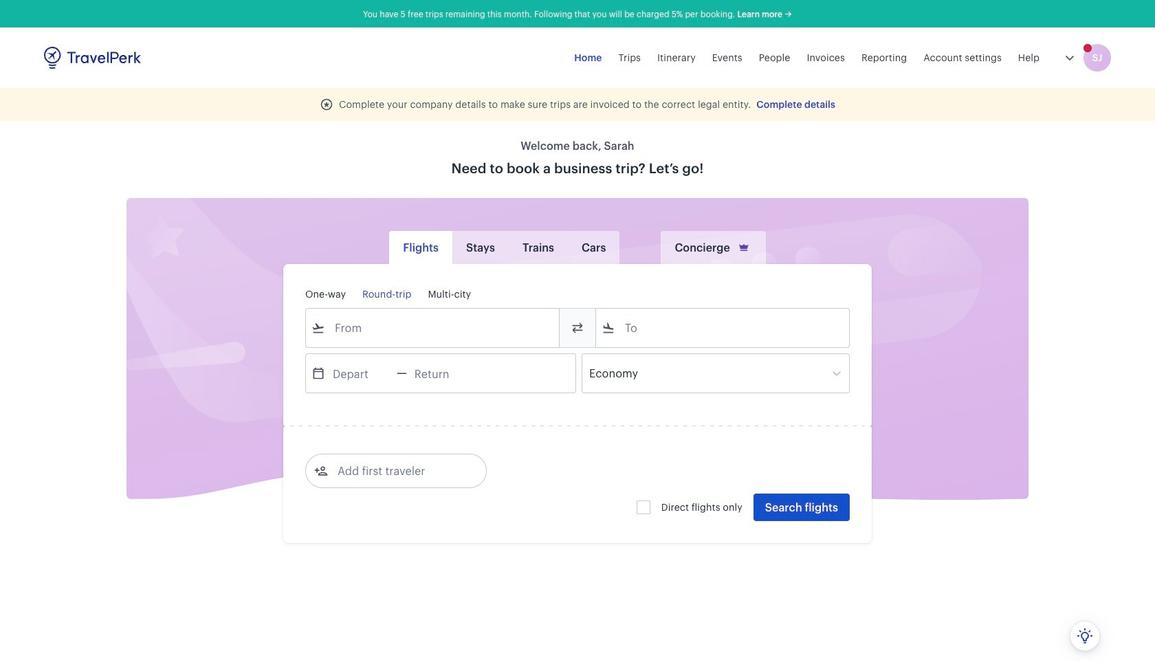 Task type: describe. For each thing, give the bounding box(es) containing it.
To search field
[[616, 317, 832, 339]]

Add first traveler search field
[[328, 460, 471, 482]]

Depart text field
[[325, 354, 397, 393]]



Task type: locate. For each thing, give the bounding box(es) containing it.
From search field
[[325, 317, 541, 339]]

Return text field
[[407, 354, 479, 393]]



